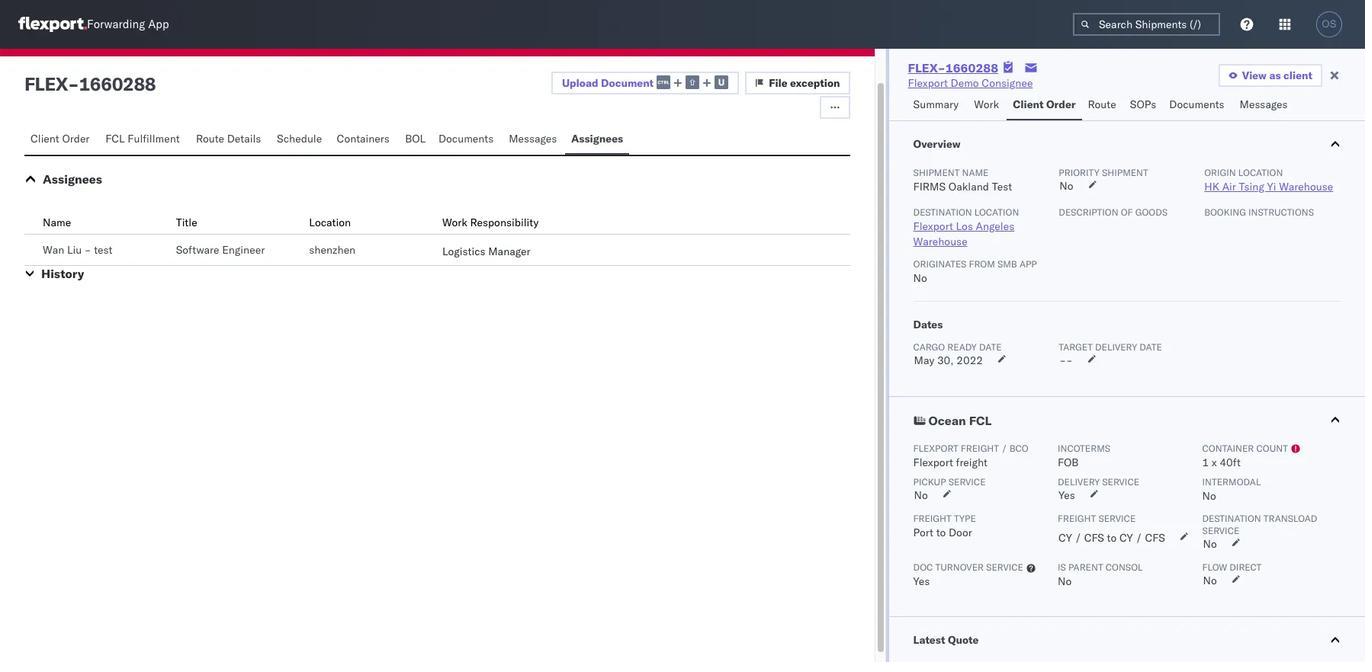 Task type: vqa. For each thing, say whether or not it's contained in the screenshot.
Select All
no



Task type: describe. For each thing, give the bounding box(es) containing it.
cargo ready date
[[914, 342, 1002, 353]]

x
[[1212, 456, 1217, 470]]

0 vertical spatial freight
[[961, 443, 999, 455]]

hk air tsing yi warehouse link
[[1205, 180, 1334, 194]]

order for bottom client order button
[[62, 132, 90, 146]]

tsing
[[1239, 180, 1265, 194]]

los
[[956, 220, 973, 233]]

pickup service
[[914, 477, 986, 488]]

flexport demo consignee
[[908, 76, 1033, 90]]

2 cfs from the left
[[1145, 532, 1166, 545]]

angeles
[[976, 220, 1015, 233]]

route details
[[196, 132, 261, 146]]

1 horizontal spatial assignees button
[[565, 125, 629, 155]]

turnover
[[936, 562, 984, 574]]

service up service
[[1103, 477, 1140, 488]]

freight for freight type port to door
[[914, 513, 952, 525]]

intermodal no
[[1203, 477, 1261, 503]]

delivery
[[1058, 477, 1100, 488]]

wan
[[43, 243, 64, 257]]

0 horizontal spatial fcl
[[105, 132, 125, 146]]

view as client
[[1243, 69, 1313, 82]]

shenzhen
[[309, 243, 356, 257]]

1 horizontal spatial 1660288
[[946, 60, 999, 76]]

work for work responsibility
[[442, 216, 467, 230]]

logistics manager
[[442, 245, 531, 259]]

wan liu - test
[[43, 243, 113, 257]]

sops button
[[1124, 91, 1164, 121]]

no up flow
[[1203, 538, 1217, 552]]

booking
[[1205, 207, 1246, 218]]

no inside originates from smb app no
[[914, 272, 927, 285]]

schedule
[[277, 132, 322, 146]]

originates from smb app no
[[914, 259, 1037, 285]]

incoterms
[[1058, 443, 1111, 455]]

location for tsing
[[1239, 167, 1283, 179]]

1 horizontal spatial /
[[1075, 532, 1082, 545]]

file exception
[[769, 76, 840, 90]]

overview
[[914, 137, 961, 151]]

latest
[[914, 634, 946, 648]]

manager
[[488, 245, 531, 259]]

0 horizontal spatial messages button
[[503, 125, 565, 155]]

parent
[[1069, 562, 1104, 574]]

intermodal
[[1203, 477, 1261, 488]]

0 vertical spatial documents button
[[1164, 91, 1234, 121]]

flexport inside destination location flexport los angeles warehouse
[[914, 220, 953, 233]]

flex - 1660288
[[24, 72, 156, 95]]

engineer
[[222, 243, 265, 257]]

no down the priority on the right of the page
[[1060, 179, 1074, 193]]

route for route details
[[196, 132, 224, 146]]

client order for right client order button
[[1013, 98, 1076, 111]]

forwarding app
[[87, 17, 169, 32]]

instructions
[[1249, 207, 1314, 218]]

destination for flexport
[[914, 207, 972, 218]]

freight type port to door
[[914, 513, 976, 540]]

door
[[949, 526, 972, 540]]

document
[[601, 76, 654, 90]]

assignees inside button
[[571, 132, 623, 146]]

pickup
[[914, 477, 946, 488]]

priority shipment
[[1059, 167, 1149, 179]]

firms
[[914, 180, 946, 194]]

shipment name firms oakland test
[[914, 167, 1012, 194]]

incoterms fob
[[1058, 443, 1111, 470]]

bol
[[405, 132, 426, 146]]

upload document button
[[551, 72, 739, 95]]

freight for freight service
[[1058, 513, 1096, 525]]

sops
[[1130, 98, 1157, 111]]

service right turnover
[[986, 562, 1024, 574]]

destination for service
[[1203, 513, 1262, 525]]

of
[[1121, 207, 1133, 218]]

flexport freight / bco flexport freight
[[914, 443, 1029, 470]]

service down flexport freight / bco flexport freight
[[949, 477, 986, 488]]

30,
[[937, 354, 954, 368]]

container
[[1203, 443, 1254, 455]]

2022
[[957, 354, 983, 368]]

service
[[1099, 513, 1136, 525]]

exception
[[790, 76, 840, 90]]

hk
[[1205, 180, 1220, 194]]

container count
[[1203, 443, 1288, 455]]

1 vertical spatial freight
[[956, 456, 988, 470]]

flow
[[1203, 562, 1228, 574]]

warehouse inside destination location flexport los angeles warehouse
[[914, 235, 968, 249]]

to for door
[[937, 526, 946, 540]]

shipment
[[1102, 167, 1149, 179]]

title
[[176, 216, 197, 230]]

doc turnover service
[[914, 562, 1024, 574]]

1 vertical spatial client order button
[[24, 125, 99, 155]]

upload
[[562, 76, 599, 90]]

Search Shipments (/) text field
[[1073, 13, 1221, 36]]

may 30, 2022
[[914, 354, 983, 368]]

fcl fulfillment button
[[99, 125, 190, 155]]

0 horizontal spatial 1660288
[[79, 72, 156, 95]]

40ft
[[1220, 456, 1241, 470]]

target
[[1059, 342, 1093, 353]]

view
[[1243, 69, 1267, 82]]

flow direct
[[1203, 562, 1262, 574]]

fulfillment
[[128, 132, 180, 146]]

delivery
[[1095, 342, 1138, 353]]

from
[[969, 259, 995, 270]]

route button
[[1082, 91, 1124, 121]]

0 horizontal spatial messages
[[509, 132, 557, 146]]

latest quote
[[914, 634, 979, 648]]

cargo
[[914, 342, 945, 353]]

no inside intermodal no
[[1203, 490, 1217, 503]]

port
[[914, 526, 934, 540]]

warehouse inside the "origin location hk air tsing yi warehouse"
[[1279, 180, 1334, 194]]

cy / cfs to cy / cfs
[[1059, 532, 1166, 545]]

schedule button
[[271, 125, 331, 155]]



Task type: locate. For each thing, give the bounding box(es) containing it.
work up logistics at the top left of page
[[442, 216, 467, 230]]

service inside destination transload service
[[1203, 526, 1240, 537]]

warehouse right yi
[[1279, 180, 1334, 194]]

1 horizontal spatial freight
[[1058, 513, 1096, 525]]

client down consignee
[[1013, 98, 1044, 111]]

freight
[[961, 443, 999, 455], [956, 456, 988, 470]]

1 horizontal spatial documents button
[[1164, 91, 1234, 121]]

upload document
[[562, 76, 654, 90]]

fob
[[1058, 456, 1079, 470]]

destination down intermodal no
[[1203, 513, 1262, 525]]

1 vertical spatial fcl
[[969, 413, 992, 429]]

0 horizontal spatial client order
[[31, 132, 90, 146]]

flexport left los
[[914, 220, 953, 233]]

delivery service
[[1058, 477, 1140, 488]]

no down flow
[[1203, 574, 1217, 588]]

transload
[[1264, 513, 1318, 525]]

demo
[[951, 76, 979, 90]]

type
[[954, 513, 976, 525]]

1 horizontal spatial order
[[1047, 98, 1076, 111]]

flexport. image
[[18, 17, 87, 32]]

0 horizontal spatial to
[[937, 526, 946, 540]]

0 horizontal spatial assignees button
[[43, 172, 102, 187]]

freight up pickup service
[[956, 456, 988, 470]]

order down flex - 1660288
[[62, 132, 90, 146]]

route for route
[[1088, 98, 1117, 111]]

messages button down view as client button
[[1234, 91, 1296, 121]]

flexport demo consignee link
[[908, 76, 1033, 91]]

1 vertical spatial documents
[[439, 132, 494, 146]]

0 vertical spatial documents
[[1170, 98, 1225, 111]]

1 vertical spatial documents button
[[432, 125, 503, 155]]

1660288
[[946, 60, 999, 76], [79, 72, 156, 95]]

0 vertical spatial messages button
[[1234, 91, 1296, 121]]

assignees up liu
[[43, 172, 102, 187]]

/ left bco
[[1002, 443, 1007, 455]]

cy down service
[[1120, 532, 1133, 545]]

1 horizontal spatial fcl
[[969, 413, 992, 429]]

1 horizontal spatial date
[[1140, 342, 1162, 353]]

1 horizontal spatial location
[[1239, 167, 1283, 179]]

bol button
[[399, 125, 432, 155]]

app inside originates from smb app no
[[1020, 259, 1037, 270]]

1 vertical spatial route
[[196, 132, 224, 146]]

--
[[1060, 354, 1073, 368]]

test
[[94, 243, 113, 257]]

0 vertical spatial work
[[974, 98, 999, 111]]

messages button down upload
[[503, 125, 565, 155]]

cy
[[1059, 532, 1072, 545], [1120, 532, 1133, 545]]

location inside the "origin location hk air tsing yi warehouse"
[[1239, 167, 1283, 179]]

client order button down flex
[[24, 125, 99, 155]]

1 horizontal spatial cfs
[[1145, 532, 1166, 545]]

to down service
[[1107, 532, 1117, 545]]

1660288 down "forwarding"
[[79, 72, 156, 95]]

1 vertical spatial assignees button
[[43, 172, 102, 187]]

ready
[[948, 342, 977, 353]]

1 horizontal spatial assignees
[[571, 132, 623, 146]]

flexport down flex-
[[908, 76, 948, 90]]

date right the delivery
[[1140, 342, 1162, 353]]

1 x 40ft
[[1203, 456, 1241, 470]]

count
[[1257, 443, 1288, 455]]

name up wan
[[43, 216, 71, 230]]

documents
[[1170, 98, 1225, 111], [439, 132, 494, 146]]

fcl fulfillment
[[105, 132, 180, 146]]

1660288 up flexport demo consignee
[[946, 60, 999, 76]]

to right the port
[[937, 526, 946, 540]]

client down flex
[[31, 132, 59, 146]]

client
[[1284, 69, 1313, 82]]

0 vertical spatial destination
[[914, 207, 972, 218]]

test
[[992, 180, 1012, 194]]

flexport down ocean
[[914, 443, 959, 455]]

1 vertical spatial assignees
[[43, 172, 102, 187]]

work
[[974, 98, 999, 111], [442, 216, 467, 230]]

warehouse
[[1279, 180, 1334, 194], [914, 235, 968, 249]]

as
[[1270, 69, 1281, 82]]

1 horizontal spatial to
[[1107, 532, 1117, 545]]

destination inside destination transload service
[[1203, 513, 1262, 525]]

1 horizontal spatial warehouse
[[1279, 180, 1334, 194]]

assignees button up liu
[[43, 172, 102, 187]]

1 horizontal spatial client order button
[[1007, 91, 1082, 121]]

0 horizontal spatial warehouse
[[914, 235, 968, 249]]

client order down flex
[[31, 132, 90, 146]]

1 vertical spatial order
[[62, 132, 90, 146]]

documents right sops button
[[1170, 98, 1225, 111]]

1 vertical spatial client order
[[31, 132, 90, 146]]

to inside freight type port to door
[[937, 526, 946, 540]]

freight service
[[1058, 513, 1136, 525]]

client order down consignee
[[1013, 98, 1076, 111]]

1 horizontal spatial client
[[1013, 98, 1044, 111]]

0 horizontal spatial date
[[979, 342, 1002, 353]]

0 vertical spatial app
[[148, 17, 169, 32]]

destination transload service
[[1203, 513, 1318, 537]]

1 vertical spatial warehouse
[[914, 235, 968, 249]]

shipment
[[914, 167, 960, 179]]

0 horizontal spatial client order button
[[24, 125, 99, 155]]

2 cy from the left
[[1120, 532, 1133, 545]]

cfs
[[1085, 532, 1105, 545], [1145, 532, 1166, 545]]

0 horizontal spatial documents button
[[432, 125, 503, 155]]

air
[[1223, 180, 1236, 194]]

destination up los
[[914, 207, 972, 218]]

0 vertical spatial route
[[1088, 98, 1117, 111]]

summary button
[[907, 91, 968, 121]]

to
[[937, 526, 946, 540], [1107, 532, 1117, 545]]

work for work
[[974, 98, 999, 111]]

location for angeles
[[975, 207, 1019, 218]]

assignees button down 'upload document' at left
[[565, 125, 629, 155]]

service up flow
[[1203, 526, 1240, 537]]

client order for bottom client order button
[[31, 132, 90, 146]]

location inside destination location flexport los angeles warehouse
[[975, 207, 1019, 218]]

name up oakland on the right of the page
[[962, 167, 989, 179]]

0 vertical spatial messages
[[1240, 98, 1288, 111]]

os button
[[1312, 7, 1347, 42]]

1 horizontal spatial client order
[[1013, 98, 1076, 111]]

2 horizontal spatial /
[[1136, 532, 1143, 545]]

0 horizontal spatial /
[[1002, 443, 1007, 455]]

ocean fcl button
[[889, 397, 1366, 443]]

0 horizontal spatial assignees
[[43, 172, 102, 187]]

goods
[[1136, 207, 1168, 218]]

2 date from the left
[[1140, 342, 1162, 353]]

logistics
[[442, 245, 486, 259]]

no
[[1060, 179, 1074, 193], [914, 272, 927, 285], [914, 489, 928, 503], [1203, 490, 1217, 503], [1203, 538, 1217, 552], [1203, 574, 1217, 588], [1058, 575, 1072, 589]]

1 horizontal spatial work
[[974, 98, 999, 111]]

1 vertical spatial name
[[43, 216, 71, 230]]

liu
[[67, 243, 82, 257]]

0 horizontal spatial order
[[62, 132, 90, 146]]

software
[[176, 243, 219, 257]]

freight up the port
[[914, 513, 952, 525]]

location
[[309, 216, 351, 230]]

freight down 'ocean fcl'
[[961, 443, 999, 455]]

forwarding app link
[[18, 17, 169, 32]]

no down intermodal
[[1203, 490, 1217, 503]]

fcl left fulfillment
[[105, 132, 125, 146]]

1 horizontal spatial yes
[[1059, 489, 1075, 503]]

1 vertical spatial app
[[1020, 259, 1037, 270]]

app right "forwarding"
[[148, 17, 169, 32]]

containers button
[[331, 125, 399, 155]]

destination inside destination location flexport los angeles warehouse
[[914, 207, 972, 218]]

/ down service
[[1136, 532, 1143, 545]]

to for cy
[[1107, 532, 1117, 545]]

documents button right "bol"
[[432, 125, 503, 155]]

0 vertical spatial client
[[1013, 98, 1044, 111]]

0 horizontal spatial location
[[975, 207, 1019, 218]]

fcl
[[105, 132, 125, 146], [969, 413, 992, 429]]

0 horizontal spatial cfs
[[1085, 532, 1105, 545]]

0 vertical spatial order
[[1047, 98, 1076, 111]]

0 vertical spatial assignees
[[571, 132, 623, 146]]

name inside shipment name firms oakland test
[[962, 167, 989, 179]]

1 vertical spatial messages
[[509, 132, 557, 146]]

1 cy from the left
[[1059, 532, 1072, 545]]

location up angeles
[[975, 207, 1019, 218]]

1 horizontal spatial app
[[1020, 259, 1037, 270]]

yes down delivery
[[1059, 489, 1075, 503]]

route inside "button"
[[1088, 98, 1117, 111]]

location up the hk air tsing yi warehouse link
[[1239, 167, 1283, 179]]

booking instructions
[[1205, 207, 1314, 218]]

service
[[949, 477, 986, 488], [1103, 477, 1140, 488], [1203, 526, 1240, 537], [986, 562, 1024, 574]]

yes down the doc
[[914, 575, 930, 589]]

1 horizontal spatial destination
[[1203, 513, 1262, 525]]

1 vertical spatial client
[[31, 132, 59, 146]]

destination
[[914, 207, 972, 218], [1203, 513, 1262, 525]]

app
[[148, 17, 169, 32], [1020, 259, 1037, 270]]

is
[[1058, 562, 1066, 574]]

0 vertical spatial name
[[962, 167, 989, 179]]

dates
[[914, 318, 943, 332]]

0 vertical spatial client order
[[1013, 98, 1076, 111]]

fcl right ocean
[[969, 413, 992, 429]]

order left the "route" "button"
[[1047, 98, 1076, 111]]

0 vertical spatial assignees button
[[565, 125, 629, 155]]

quote
[[948, 634, 979, 648]]

0 horizontal spatial documents
[[439, 132, 494, 146]]

route details button
[[190, 125, 271, 155]]

0 horizontal spatial cy
[[1059, 532, 1072, 545]]

date for may 30, 2022
[[979, 342, 1002, 353]]

direct
[[1230, 562, 1262, 574]]

no down is
[[1058, 575, 1072, 589]]

0 horizontal spatial freight
[[914, 513, 952, 525]]

documents button right sops
[[1164, 91, 1234, 121]]

containers
[[337, 132, 390, 146]]

client
[[1013, 98, 1044, 111], [31, 132, 59, 146]]

1 horizontal spatial documents
[[1170, 98, 1225, 111]]

1 vertical spatial yes
[[914, 575, 930, 589]]

freight inside freight type port to door
[[914, 513, 952, 525]]

client order button down consignee
[[1007, 91, 1082, 121]]

route inside button
[[196, 132, 224, 146]]

0 vertical spatial yes
[[1059, 489, 1075, 503]]

0 horizontal spatial app
[[148, 17, 169, 32]]

2 freight from the left
[[1058, 513, 1096, 525]]

may
[[914, 354, 935, 368]]

warehouse up originates
[[914, 235, 968, 249]]

1 vertical spatial work
[[442, 216, 467, 230]]

0 vertical spatial warehouse
[[1279, 180, 1334, 194]]

1 cfs from the left
[[1085, 532, 1105, 545]]

1 horizontal spatial cy
[[1120, 532, 1133, 545]]

flex
[[24, 72, 68, 95]]

1 vertical spatial destination
[[1203, 513, 1262, 525]]

origin location hk air tsing yi warehouse
[[1205, 167, 1334, 194]]

is parent consol no
[[1058, 562, 1143, 589]]

documents right bol button
[[439, 132, 494, 146]]

route left sops
[[1088, 98, 1117, 111]]

0 horizontal spatial work
[[442, 216, 467, 230]]

0 horizontal spatial name
[[43, 216, 71, 230]]

description
[[1059, 207, 1119, 218]]

software engineer
[[176, 243, 265, 257]]

smb
[[998, 259, 1017, 270]]

0 horizontal spatial destination
[[914, 207, 972, 218]]

flexport up pickup at bottom right
[[914, 456, 953, 470]]

app right smb on the top
[[1020, 259, 1037, 270]]

1 horizontal spatial route
[[1088, 98, 1117, 111]]

oakland
[[949, 180, 989, 194]]

origin
[[1205, 167, 1236, 179]]

date up 2022
[[979, 342, 1002, 353]]

client order button
[[1007, 91, 1082, 121], [24, 125, 99, 155]]

destination location flexport los angeles warehouse
[[914, 207, 1019, 249]]

0 horizontal spatial client
[[31, 132, 59, 146]]

1 horizontal spatial messages
[[1240, 98, 1288, 111]]

/ inside flexport freight / bco flexport freight
[[1002, 443, 1007, 455]]

ocean
[[929, 413, 966, 429]]

flex-1660288
[[908, 60, 999, 76]]

work inside button
[[974, 98, 999, 111]]

no inside is parent consol no
[[1058, 575, 1072, 589]]

0 vertical spatial location
[[1239, 167, 1283, 179]]

history
[[41, 266, 84, 281]]

no down originates
[[914, 272, 927, 285]]

1 vertical spatial location
[[975, 207, 1019, 218]]

yes
[[1059, 489, 1075, 503], [914, 575, 930, 589]]

priority
[[1059, 167, 1100, 179]]

cy up is
[[1059, 532, 1072, 545]]

0 horizontal spatial yes
[[914, 575, 930, 589]]

no down pickup at bottom right
[[914, 489, 928, 503]]

consol
[[1106, 562, 1143, 574]]

/ down the freight service on the right bottom of the page
[[1075, 532, 1082, 545]]

date for --
[[1140, 342, 1162, 353]]

description of goods
[[1059, 207, 1168, 218]]

0 vertical spatial fcl
[[105, 132, 125, 146]]

assignees down 'upload document' at left
[[571, 132, 623, 146]]

1 date from the left
[[979, 342, 1002, 353]]

work down flexport demo consignee link
[[974, 98, 999, 111]]

1 freight from the left
[[914, 513, 952, 525]]

1 horizontal spatial messages button
[[1234, 91, 1296, 121]]

0 horizontal spatial route
[[196, 132, 224, 146]]

1 horizontal spatial name
[[962, 167, 989, 179]]

order for right client order button
[[1047, 98, 1076, 111]]

flex-
[[908, 60, 946, 76]]

freight down delivery
[[1058, 513, 1096, 525]]

work button
[[968, 91, 1007, 121]]

0 vertical spatial client order button
[[1007, 91, 1082, 121]]

-
[[68, 72, 79, 95], [85, 243, 91, 257], [1060, 354, 1067, 368], [1066, 354, 1073, 368]]

1 vertical spatial messages button
[[503, 125, 565, 155]]

route left details
[[196, 132, 224, 146]]

1
[[1203, 456, 1209, 470]]



